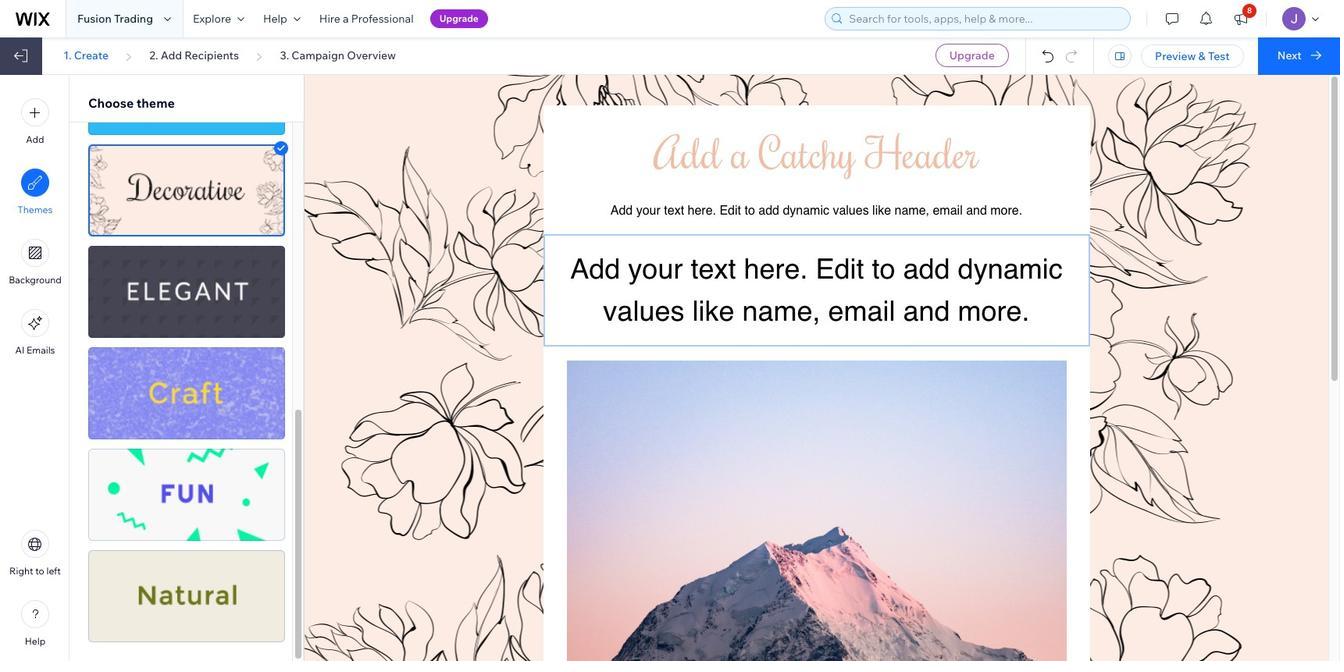 Task type: vqa. For each thing, say whether or not it's contained in the screenshot.
the Upgrade button to the bottom
yes



Task type: locate. For each thing, give the bounding box(es) containing it.
0 horizontal spatial dynamic
[[783, 204, 829, 218]]

hire a professional link
[[310, 0, 423, 37]]

help up 3. on the left of the page
[[263, 12, 287, 26]]

0 horizontal spatial name,
[[742, 295, 820, 327]]

next
[[1278, 48, 1302, 62]]

professional
[[351, 12, 414, 26]]

a right hire
[[343, 12, 349, 26]]

1 horizontal spatial dynamic
[[958, 253, 1063, 285]]

1 vertical spatial like
[[692, 295, 735, 327]]

help button
[[254, 0, 310, 37], [21, 601, 49, 647]]

help
[[263, 12, 287, 26], [25, 636, 45, 647]]

add
[[161, 48, 182, 62], [654, 125, 722, 180], [26, 134, 44, 145], [611, 204, 633, 218], [570, 253, 620, 285]]

0 vertical spatial upgrade button
[[430, 9, 488, 28]]

upgrade for upgrade button to the right
[[950, 48, 995, 62]]

3. campaign overview link
[[280, 48, 396, 62]]

your
[[636, 204, 661, 218], [628, 253, 683, 285]]

0 horizontal spatial to
[[35, 565, 44, 577]]

add your text here. edit to add dynamic values like name, email and more.
[[611, 204, 1023, 218], [570, 253, 1071, 327]]

2 vertical spatial to
[[35, 565, 44, 577]]

1 horizontal spatial a
[[731, 125, 749, 180]]

0 vertical spatial add
[[759, 204, 779, 218]]

0 horizontal spatial upgrade
[[439, 12, 479, 24]]

0 vertical spatial a
[[343, 12, 349, 26]]

1 vertical spatial a
[[731, 125, 749, 180]]

help button up 3. on the left of the page
[[254, 0, 310, 37]]

1 horizontal spatial values
[[833, 204, 869, 218]]

1 horizontal spatial like
[[872, 204, 891, 218]]

upgrade right professional
[[439, 12, 479, 24]]

1 vertical spatial here.
[[744, 253, 808, 285]]

1. create link
[[63, 48, 109, 62]]

1 horizontal spatial text
[[691, 253, 736, 285]]

themes
[[18, 204, 53, 216]]

1 horizontal spatial add
[[903, 253, 950, 285]]

dynamic
[[783, 204, 829, 218], [958, 253, 1063, 285]]

1 vertical spatial upgrade button
[[936, 44, 1009, 67]]

0 vertical spatial upgrade
[[439, 12, 479, 24]]

right to left
[[9, 565, 61, 577]]

8 button
[[1224, 0, 1258, 37]]

here.
[[688, 204, 716, 218], [744, 253, 808, 285]]

1 vertical spatial help button
[[21, 601, 49, 647]]

header
[[865, 125, 979, 180]]

0 vertical spatial help button
[[254, 0, 310, 37]]

0 horizontal spatial values
[[603, 295, 685, 327]]

0 vertical spatial more.
[[991, 204, 1023, 218]]

1 horizontal spatial and
[[966, 204, 987, 218]]

test
[[1208, 49, 1230, 63]]

fusion
[[77, 12, 112, 26]]

add a catchy header
[[654, 125, 979, 180]]

a left catchy
[[731, 125, 749, 180]]

email
[[933, 204, 963, 218], [828, 295, 895, 327]]

0 vertical spatial text
[[664, 204, 684, 218]]

theme
[[137, 95, 175, 111]]

choose theme
[[88, 95, 175, 111]]

to
[[745, 204, 755, 218], [872, 253, 896, 285], [35, 565, 44, 577]]

0 vertical spatial here.
[[688, 204, 716, 218]]

explore
[[193, 12, 231, 26]]

upgrade button right professional
[[430, 9, 488, 28]]

2. add recipients
[[149, 48, 239, 62]]

1 horizontal spatial name,
[[895, 204, 929, 218]]

name,
[[895, 204, 929, 218], [742, 295, 820, 327]]

1 horizontal spatial here.
[[744, 253, 808, 285]]

right
[[9, 565, 33, 577]]

0 vertical spatial to
[[745, 204, 755, 218]]

right to left button
[[9, 530, 61, 577]]

values inside add your text here. edit to add dynamic values like name, email and more.
[[603, 295, 685, 327]]

preview & test
[[1155, 49, 1230, 63]]

1 vertical spatial and
[[903, 295, 950, 327]]

more.
[[991, 204, 1023, 218], [958, 295, 1030, 327]]

like
[[872, 204, 891, 218], [692, 295, 735, 327]]

help down right to left on the left bottom
[[25, 636, 45, 647]]

0 vertical spatial help
[[263, 12, 287, 26]]

1 vertical spatial dynamic
[[958, 253, 1063, 285]]

emails
[[27, 344, 55, 356]]

text
[[664, 204, 684, 218], [691, 253, 736, 285]]

help button down right to left on the left bottom
[[21, 601, 49, 647]]

1 horizontal spatial email
[[933, 204, 963, 218]]

0 vertical spatial values
[[833, 204, 869, 218]]

1 vertical spatial values
[[603, 295, 685, 327]]

recipients
[[185, 48, 239, 62]]

a
[[343, 12, 349, 26], [731, 125, 749, 180]]

themes button
[[18, 169, 53, 216]]

1 vertical spatial email
[[828, 295, 895, 327]]

a for professional
[[343, 12, 349, 26]]

values
[[833, 204, 869, 218], [603, 295, 685, 327]]

2 horizontal spatial to
[[872, 253, 896, 285]]

upgrade
[[439, 12, 479, 24], [950, 48, 995, 62]]

1 vertical spatial text
[[691, 253, 736, 285]]

1 vertical spatial add your text here. edit to add dynamic values like name, email and more.
[[570, 253, 1071, 327]]

edit
[[720, 204, 741, 218], [816, 253, 864, 285]]

0 horizontal spatial help button
[[21, 601, 49, 647]]

0 horizontal spatial a
[[343, 12, 349, 26]]

1 horizontal spatial upgrade
[[950, 48, 995, 62]]

1 vertical spatial add
[[903, 253, 950, 285]]

1 horizontal spatial help button
[[254, 0, 310, 37]]

and
[[966, 204, 987, 218], [903, 295, 950, 327]]

1 vertical spatial your
[[628, 253, 683, 285]]

1 vertical spatial name,
[[742, 295, 820, 327]]

ai emails
[[15, 344, 55, 356]]

0 vertical spatial edit
[[720, 204, 741, 218]]

&
[[1199, 49, 1206, 63]]

upgrade button down search for tools, apps, help & more... field
[[936, 44, 1009, 67]]

3. campaign overview
[[280, 48, 396, 62]]

1 horizontal spatial edit
[[816, 253, 864, 285]]

0 horizontal spatial here.
[[688, 204, 716, 218]]

0 horizontal spatial email
[[828, 295, 895, 327]]

upgrade button
[[430, 9, 488, 28], [936, 44, 1009, 67]]

upgrade for leftmost upgrade button
[[439, 12, 479, 24]]

1 vertical spatial upgrade
[[950, 48, 995, 62]]

upgrade down search for tools, apps, help & more... field
[[950, 48, 995, 62]]

1 vertical spatial edit
[[816, 253, 864, 285]]

0 vertical spatial email
[[933, 204, 963, 218]]

1 vertical spatial help
[[25, 636, 45, 647]]

add
[[759, 204, 779, 218], [903, 253, 950, 285]]

0 horizontal spatial like
[[692, 295, 735, 327]]



Task type: describe. For each thing, give the bounding box(es) containing it.
background button
[[9, 239, 62, 286]]

0 horizontal spatial edit
[[720, 204, 741, 218]]

trading
[[114, 12, 153, 26]]

ai emails button
[[15, 309, 55, 356]]

1 horizontal spatial to
[[745, 204, 755, 218]]

0 vertical spatial name,
[[895, 204, 929, 218]]

0 vertical spatial and
[[966, 204, 987, 218]]

0 vertical spatial your
[[636, 204, 661, 218]]

0 horizontal spatial text
[[664, 204, 684, 218]]

8
[[1247, 5, 1252, 16]]

preview & test button
[[1141, 45, 1244, 68]]

preview
[[1155, 49, 1196, 63]]

Search for tools, apps, help & more... field
[[844, 8, 1125, 30]]

hire a professional
[[319, 12, 414, 26]]

add inside add your text here. edit to add dynamic values like name, email and more.
[[903, 253, 950, 285]]

1. create
[[63, 48, 109, 62]]

0 vertical spatial dynamic
[[783, 204, 829, 218]]

2. add recipients link
[[149, 48, 239, 62]]

hire
[[319, 12, 340, 26]]

here. inside add your text here. edit to add dynamic values like name, email and more.
[[744, 253, 808, 285]]

next button
[[1258, 37, 1340, 75]]

0 horizontal spatial add
[[759, 204, 779, 218]]

fusion trading
[[77, 12, 153, 26]]

catchy
[[759, 125, 856, 180]]

overview
[[347, 48, 396, 62]]

1 horizontal spatial help
[[263, 12, 287, 26]]

ai
[[15, 344, 25, 356]]

create
[[74, 48, 109, 62]]

1 vertical spatial more.
[[958, 295, 1030, 327]]

1 vertical spatial to
[[872, 253, 896, 285]]

edit inside add your text here. edit to add dynamic values like name, email and more.
[[816, 253, 864, 285]]

3.
[[280, 48, 289, 62]]

0 vertical spatial add your text here. edit to add dynamic values like name, email and more.
[[611, 204, 1023, 218]]

name, inside add your text here. edit to add dynamic values like name, email and more.
[[742, 295, 820, 327]]

left
[[46, 565, 61, 577]]

2.
[[149, 48, 158, 62]]

1 horizontal spatial upgrade button
[[936, 44, 1009, 67]]

add inside button
[[26, 134, 44, 145]]

0 horizontal spatial help
[[25, 636, 45, 647]]

0 horizontal spatial and
[[903, 295, 950, 327]]

a for catchy
[[731, 125, 749, 180]]

1.
[[63, 48, 72, 62]]

choose
[[88, 95, 134, 111]]

add button
[[21, 98, 49, 145]]

campaign
[[292, 48, 344, 62]]

0 vertical spatial like
[[872, 204, 891, 218]]

0 horizontal spatial upgrade button
[[430, 9, 488, 28]]

dynamic inside add your text here. edit to add dynamic values like name, email and more.
[[958, 253, 1063, 285]]

to inside button
[[35, 565, 44, 577]]

background
[[9, 274, 62, 286]]



